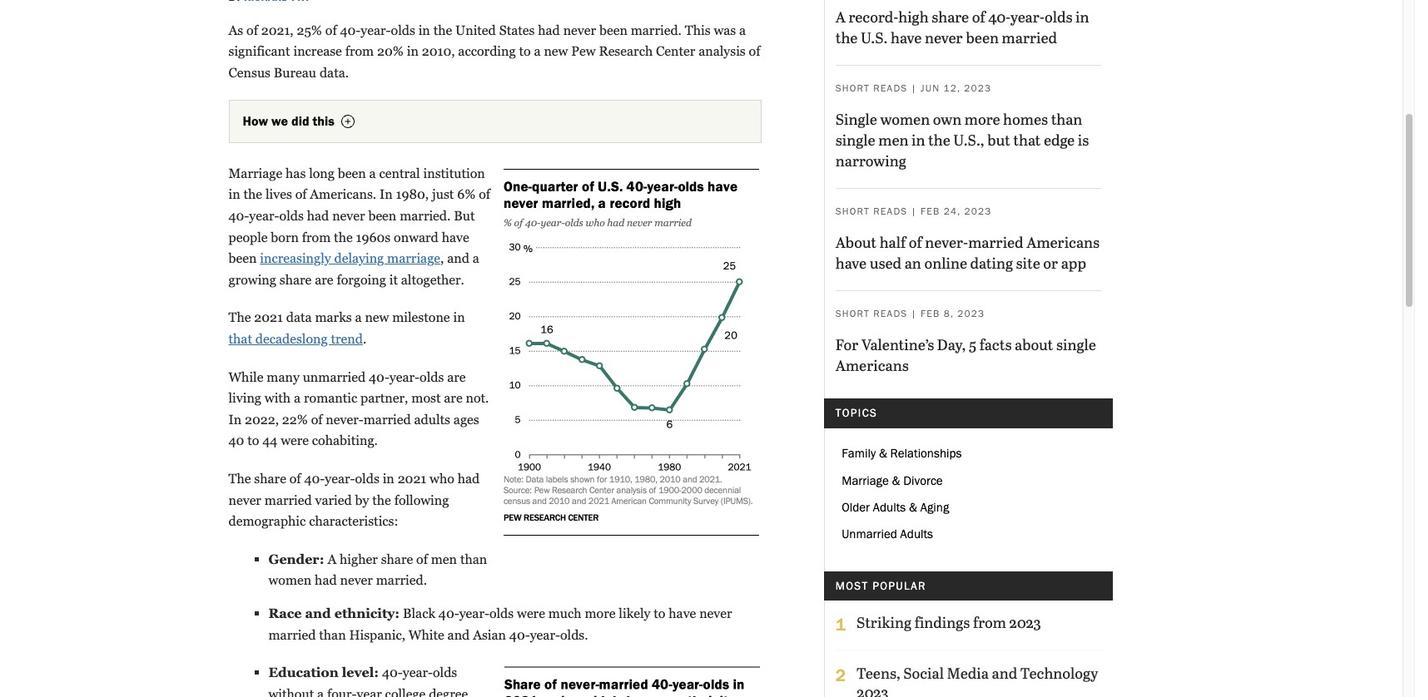 Task type: locate. For each thing, give the bounding box(es) containing it.
short up about
[[836, 206, 870, 218]]

likely
[[619, 606, 650, 622]]

1 horizontal spatial 2021
[[398, 471, 426, 487]]

striking
[[857, 612, 912, 633]]

3 short from the top
[[836, 308, 870, 320]]

been
[[599, 22, 628, 38], [966, 27, 999, 48], [338, 166, 366, 181], [368, 208, 397, 224], [229, 251, 257, 267]]

growing
[[229, 272, 276, 288]]

had down americans.
[[307, 208, 329, 224]]

0 vertical spatial men
[[878, 129, 909, 150]]

reads up half
[[873, 206, 908, 218]]

a inside a record-high share of 40-year-olds in the u.s. have never been married
[[836, 6, 846, 27]]

list
[[836, 441, 1101, 548]]

1 vertical spatial adults
[[900, 527, 933, 542]]

0 vertical spatial were
[[281, 433, 309, 449]]

delaying
[[334, 251, 384, 267]]

1 horizontal spatial new
[[544, 43, 568, 59]]

more right own
[[965, 109, 1000, 129]]

never inside 'the share of 40-year-olds in 2021 who had never married varied by the following demographic characteristics:'
[[229, 492, 261, 508]]

share down increasingly in the top of the page
[[280, 272, 312, 288]]

reads for half
[[873, 206, 908, 218]]

0 vertical spatial than
[[1051, 109, 1083, 129]]

40- inside as of 2021, 25% of 40-year-olds in the united states had never been married. this was a significant increase from 20% in 2010, according to a new pew research center analysis of census bureau data.
[[340, 22, 361, 38]]

from inside marriage has long been a central institution in the lives of americans. in 1980, just 6% of 40-year-olds had never been married. but people born from the 1960s onward have been
[[302, 229, 331, 245]]

1 vertical spatial never-
[[326, 412, 364, 428]]

a inside 40-year-olds without a four-year college degre
[[317, 687, 324, 698]]

1 horizontal spatial were
[[517, 606, 545, 622]]

an
[[905, 253, 921, 273]]

that inside 'the 2021 data marks a new milestone in that decadeslong trend .'
[[229, 331, 252, 347]]

a for record-
[[836, 6, 846, 27]]

2021 up following
[[398, 471, 426, 487]]

adults up unmarried adults
[[873, 500, 906, 515]]

and right media
[[992, 663, 1017, 683]]

never up the pew
[[563, 22, 596, 38]]

2023 right 8,
[[958, 308, 985, 320]]

without
[[268, 687, 314, 698]]

1 vertical spatial new
[[365, 310, 389, 326]]

feb left 8,
[[921, 308, 940, 320]]

than up black 40-year-olds were much more likely to have never married than hispanic, white and asian 40-year-olds.
[[460, 552, 487, 568]]

1 vertical spatial &
[[892, 473, 900, 488]]

married. up center
[[631, 22, 682, 38]]

2 vertical spatial short
[[836, 308, 870, 320]]

1 vertical spatial the
[[229, 471, 251, 487]]

to right likely at the bottom left of page
[[654, 606, 665, 622]]

or
[[1043, 253, 1058, 273]]

1 reads from the top
[[873, 83, 908, 94]]

olds inside 'the share of 40-year-olds in 2021 who had never married varied by the following demographic characteristics:'
[[355, 471, 379, 487]]

short up the single
[[836, 83, 870, 94]]

married. inside a higher share of men than women had never married.
[[376, 573, 427, 589]]

a down education level:
[[317, 687, 324, 698]]

are up not. on the left bottom of the page
[[447, 369, 466, 385]]

were down 22%
[[281, 433, 309, 449]]

from up increasingly in the top of the page
[[302, 229, 331, 245]]

single for for valentine's day, 5 facts about single americans
[[1056, 334, 1096, 355]]

2 horizontal spatial to
[[654, 606, 665, 622]]

the down growing at the left of the page
[[229, 310, 251, 326]]

than right homes
[[1051, 109, 1083, 129]]

that up while on the bottom left of page
[[229, 331, 252, 347]]

but
[[987, 129, 1010, 150]]

married inside black 40-year-olds were much more likely to have never married than hispanic, white and asian 40-year-olds.
[[268, 627, 316, 643]]

2023 right 2
[[857, 682, 889, 698]]

2 vertical spatial from
[[973, 612, 1006, 633]]

0 horizontal spatial new
[[365, 310, 389, 326]]

new left the pew
[[544, 43, 568, 59]]

marks
[[315, 310, 352, 326]]

2 | from the top
[[911, 206, 917, 218]]

from left 20%
[[345, 43, 374, 59]]

1 vertical spatial than
[[460, 552, 487, 568]]

0 horizontal spatial from
[[302, 229, 331, 245]]

2 vertical spatial to
[[654, 606, 665, 622]]

2 vertical spatial reads
[[873, 308, 908, 320]]

2 vertical spatial &
[[909, 500, 917, 515]]

0 horizontal spatial men
[[431, 552, 457, 568]]

2023 for 5
[[958, 308, 985, 320]]

race
[[268, 606, 302, 622]]

asian
[[473, 627, 506, 643]]

that
[[1013, 129, 1041, 150], [229, 331, 252, 347]]

& left aging
[[909, 500, 917, 515]]

women down short reads | jun 12, 2023 on the top
[[880, 109, 930, 129]]

1 horizontal spatial from
[[345, 43, 374, 59]]

| left 24,
[[911, 206, 917, 218]]

2 reads from the top
[[873, 206, 908, 218]]

have right u.s.
[[891, 27, 922, 48]]

narrowing
[[836, 150, 906, 171]]

0 horizontal spatial 2021
[[254, 310, 283, 326]]

2 feb from the top
[[921, 308, 940, 320]]

men up black
[[431, 552, 457, 568]]

2023 for never-
[[965, 206, 992, 218]]

1 horizontal spatial that
[[1013, 129, 1041, 150]]

black
[[403, 606, 435, 622]]

1 horizontal spatial &
[[892, 473, 900, 488]]

|
[[911, 83, 917, 94], [911, 206, 917, 218], [911, 308, 917, 320]]

in inside 'the share of 40-year-olds in 2021 who had never married varied by the following demographic characteristics:'
[[383, 471, 394, 487]]

0 vertical spatial a
[[836, 6, 846, 27]]

40-
[[988, 6, 1011, 27], [340, 22, 361, 38], [229, 208, 249, 224], [369, 369, 389, 385], [304, 471, 325, 487], [439, 606, 459, 622], [509, 627, 530, 643], [382, 665, 403, 681]]

olds inside marriage has long been a central institution in the lives of americans. in 1980, just 6% of 40-year-olds had never been married. but people born from the 1960s onward have been
[[279, 208, 304, 224]]

share right high
[[932, 6, 969, 27]]

have down but
[[442, 229, 469, 245]]

0 vertical spatial married.
[[631, 22, 682, 38]]

1 horizontal spatial a
[[836, 6, 846, 27]]

more up olds.
[[585, 606, 616, 622]]

than inside a higher share of men than women had never married.
[[460, 552, 487, 568]]

a left record-
[[836, 6, 846, 27]]

40- inside 'the share of 40-year-olds in 2021 who had never married varied by the following demographic characteristics:'
[[304, 471, 325, 487]]

feb left 24,
[[921, 206, 940, 218]]

0 vertical spatial americans
[[1027, 232, 1100, 253]]

marriage & divorce
[[842, 473, 943, 488]]

media
[[947, 663, 989, 683]]

have inside about half of never-married americans have used an online dating site or app
[[836, 253, 867, 273]]

of up demographic
[[289, 471, 301, 487]]

the inside 'the 2021 data marks a new milestone in that decadeslong trend .'
[[229, 310, 251, 326]]

a
[[836, 6, 846, 27], [328, 552, 336, 568]]

1 vertical spatial women
[[268, 573, 312, 589]]

had inside as of 2021, 25% of 40-year-olds in the united states had never been married. this was a significant increase from 20% in 2010, according to a new pew research center analysis of census bureau data.
[[538, 22, 560, 38]]

white
[[409, 627, 444, 643]]

0 vertical spatial that
[[1013, 129, 1041, 150]]

0 horizontal spatial in
[[229, 412, 242, 428]]

reads left jun
[[873, 83, 908, 94]]

the inside single women own more homes than single men in the u.s., but that edge is narrowing
[[928, 129, 950, 150]]

0 vertical spatial adults
[[873, 500, 906, 515]]

have left used
[[836, 253, 867, 273]]

by
[[355, 492, 369, 508]]

the up '2010,'
[[433, 22, 452, 38]]

and right ,
[[447, 251, 469, 267]]

americans right dating
[[1027, 232, 1100, 253]]

been up research
[[599, 22, 628, 38]]

2 short from the top
[[836, 206, 870, 218]]

0 vertical spatial single
[[836, 129, 875, 150]]

men inside a higher share of men than women had never married.
[[431, 552, 457, 568]]

0 horizontal spatial &
[[879, 447, 887, 462]]

0 vertical spatial reads
[[873, 83, 908, 94]]

single inside for valentine's day, 5 facts about single americans
[[1056, 334, 1096, 355]]

0 vertical spatial &
[[879, 447, 887, 462]]

0 horizontal spatial never-
[[326, 412, 364, 428]]

1 vertical spatial more
[[585, 606, 616, 622]]

1 horizontal spatial never-
[[925, 232, 968, 253]]

0 horizontal spatial women
[[268, 573, 312, 589]]

teens, social media and technology 2023
[[857, 663, 1098, 698]]

and right race
[[305, 606, 331, 622]]

marriage for marriage has long been a central institution in the lives of americans. in 1980, just 6% of 40-year-olds had never been married. but people born from the 1960s onward have been
[[229, 166, 282, 181]]

men inside single women own more homes than single men in the u.s., but that edge is narrowing
[[878, 129, 909, 150]]

0 vertical spatial |
[[911, 83, 917, 94]]

been right high
[[966, 27, 999, 48]]

have inside a record-high share of 40-year-olds in the u.s. have never been married
[[891, 27, 922, 48]]

1 vertical spatial short
[[836, 206, 870, 218]]

in inside marriage has long been a central institution in the lives of americans. in 1980, just 6% of 40-year-olds had never been married. but people born from the 1960s onward have been
[[380, 187, 393, 203]]

2 the from the top
[[229, 471, 251, 487]]

0 vertical spatial feb
[[921, 206, 940, 218]]

2 vertical spatial |
[[911, 308, 917, 320]]

people
[[229, 229, 268, 245]]

topics
[[836, 407, 878, 420]]

1 vertical spatial marriage
[[842, 473, 889, 488]]

relationships
[[890, 447, 962, 462]]

the inside a record-high share of 40-year-olds in the u.s. have never been married
[[836, 27, 858, 48]]

americans up 'topics'
[[836, 355, 909, 376]]

had inside 'the share of 40-year-olds in 2021 who had never married varied by the following demographic characteristics:'
[[458, 471, 480, 487]]

women down gender:
[[268, 573, 312, 589]]

1 horizontal spatial than
[[460, 552, 487, 568]]

0 vertical spatial new
[[544, 43, 568, 59]]

been inside a record-high share of 40-year-olds in the u.s. have never been married
[[966, 27, 999, 48]]

for valentine's day, 5 facts about single americans link
[[836, 334, 1096, 376]]

were left the much
[[517, 606, 545, 622]]

0 vertical spatial women
[[880, 109, 930, 129]]

share down 44
[[254, 471, 286, 487]]

0 vertical spatial 2021
[[254, 310, 283, 326]]

0 horizontal spatial single
[[836, 129, 875, 150]]

of inside while many unmarried 40-year-olds are living with a romantic partner, most are not. in 2022, 22% of never-married adults ages 40 to 44 were cohabiting.
[[311, 412, 323, 428]]

to
[[519, 43, 531, 59], [247, 433, 259, 449], [654, 606, 665, 622]]

2010,
[[422, 43, 455, 59]]

increasingly delaying marriage
[[260, 251, 440, 267]]

the down 40
[[229, 471, 251, 487]]

44
[[262, 433, 277, 449]]

the 2021 data marks a new milestone in that decadeslong trend .
[[229, 310, 465, 347]]

never- down 24,
[[925, 232, 968, 253]]

decadeslong
[[255, 331, 328, 347]]

of inside about half of never-married americans have used an online dating site or app
[[909, 232, 922, 253]]

3 | from the top
[[911, 308, 917, 320]]

in down central at the top of the page
[[380, 187, 393, 203]]

1 vertical spatial were
[[517, 606, 545, 622]]

1 vertical spatial 2021
[[398, 471, 426, 487]]

1980,
[[396, 187, 429, 203]]

& for family
[[879, 447, 887, 462]]

than inside single women own more homes than single men in the u.s., but that edge is narrowing
[[1051, 109, 1083, 129]]

a right with
[[294, 391, 301, 406]]

0 horizontal spatial that
[[229, 331, 252, 347]]

2 vertical spatial than
[[319, 627, 346, 643]]

a bar chart showing the likelihood of 40-year-olds never being married by gender, race and ethnicity, and education. the never-married rates are based on 2021 data. men were more likely to have never been married than women. black 40-year-olds were much more likely to have never married than 40-year-olds of other racial and ethnic identity. 40-year-olds who have completed at least a bachelor's degree are less likely to have never married than their peers who completed less education. image
[[503, 667, 761, 698]]

who
[[430, 471, 454, 487]]

this
[[313, 113, 334, 129]]

never up 12,
[[925, 27, 963, 48]]

of right half
[[909, 232, 922, 253]]

0 horizontal spatial than
[[319, 627, 346, 643]]

year- inside as of 2021, 25% of 40-year-olds in the united states had never been married. this was a significant increase from 20% in 2010, according to a new pew research center analysis of census bureau data.
[[361, 22, 391, 38]]

are left not. on the left bottom of the page
[[444, 391, 463, 406]]

the right by
[[372, 492, 391, 508]]

1 vertical spatial men
[[431, 552, 457, 568]]

in up 40
[[229, 412, 242, 428]]

a up trend
[[355, 310, 362, 326]]

0 vertical spatial are
[[315, 272, 333, 288]]

technology
[[1020, 663, 1098, 683]]

than down race and ethnicity:
[[319, 627, 346, 643]]

for valentine's day, 5 facts about single americans
[[836, 334, 1096, 376]]

never- inside while many unmarried 40-year-olds are living with a romantic partner, most are not. in 2022, 22% of never-married adults ages 40 to 44 were cohabiting.
[[326, 412, 364, 428]]

never up demographic
[[229, 492, 261, 508]]

of right as
[[246, 22, 258, 38]]

1 short from the top
[[836, 83, 870, 94]]

onward
[[394, 229, 439, 245]]

20%
[[377, 43, 404, 59]]

0 horizontal spatial were
[[281, 433, 309, 449]]

married.
[[631, 22, 682, 38], [400, 208, 451, 224], [376, 573, 427, 589]]

40- inside marriage has long been a central institution in the lives of americans. in 1980, just 6% of 40-year-olds had never been married. but people born from the 1960s onward have been
[[229, 208, 249, 224]]

1 vertical spatial reads
[[873, 206, 908, 218]]

0 vertical spatial from
[[345, 43, 374, 59]]

a inside 'the 2021 data marks a new milestone in that decadeslong trend .'
[[355, 310, 362, 326]]

1 horizontal spatial women
[[880, 109, 930, 129]]

never- up cohabiting.
[[326, 412, 364, 428]]

is
[[1078, 129, 1089, 150]]

the for the share of 40-year-olds in 2021 who had never married varied by the following demographic characteristics:
[[229, 471, 251, 487]]

a left higher
[[328, 552, 336, 568]]

0 horizontal spatial americans
[[836, 355, 909, 376]]

new up .
[[365, 310, 389, 326]]

of right high
[[972, 6, 985, 27]]

0 horizontal spatial marriage
[[229, 166, 282, 181]]

about
[[836, 232, 877, 253]]

aging
[[920, 500, 949, 515]]

1 vertical spatial a
[[328, 552, 336, 568]]

adults inside "link"
[[873, 500, 906, 515]]

center
[[656, 43, 695, 59]]

1 horizontal spatial to
[[519, 43, 531, 59]]

1 horizontal spatial single
[[1056, 334, 1096, 355]]

year-
[[1011, 6, 1045, 27], [361, 22, 391, 38], [249, 208, 279, 224], [389, 369, 420, 385], [325, 471, 355, 487], [459, 606, 489, 622], [530, 627, 560, 643], [403, 665, 433, 681]]

have
[[891, 27, 922, 48], [442, 229, 469, 245], [836, 253, 867, 273], [669, 606, 696, 622]]

had right 'who'
[[458, 471, 480, 487]]

new
[[544, 43, 568, 59], [365, 310, 389, 326]]

the left u.s.
[[836, 27, 858, 48]]

0 horizontal spatial to
[[247, 433, 259, 449]]

feb for of
[[921, 206, 940, 218]]

a right ,
[[473, 251, 479, 267]]

short
[[836, 83, 870, 94], [836, 206, 870, 218], [836, 308, 870, 320]]

a inside marriage has long been a central institution in the lives of americans. in 1980, just 6% of 40-year-olds had never been married. but people born from the 1960s onward have been
[[369, 166, 376, 181]]

a inside a higher share of men than women had never married.
[[328, 552, 336, 568]]

been inside as of 2021, 25% of 40-year-olds in the united states had never been married. this was a significant increase from 20% in 2010, according to a new pew research center analysis of census bureau data.
[[599, 22, 628, 38]]

0 vertical spatial in
[[380, 187, 393, 203]]

& up 'older adults & aging'
[[892, 473, 900, 488]]

in
[[380, 187, 393, 203], [229, 412, 242, 428]]

1 horizontal spatial americans
[[1027, 232, 1100, 253]]

2 horizontal spatial from
[[973, 612, 1006, 633]]

1 | from the top
[[911, 83, 917, 94]]

1
[[836, 615, 846, 635]]

women
[[880, 109, 930, 129], [268, 573, 312, 589]]

0 horizontal spatial a
[[328, 552, 336, 568]]

0 vertical spatial never-
[[925, 232, 968, 253]]

married inside a record-high share of 40-year-olds in the u.s. have never been married
[[1002, 27, 1057, 48]]

never right likely at the bottom left of page
[[699, 606, 732, 622]]

0 vertical spatial more
[[965, 109, 1000, 129]]

how
[[243, 113, 268, 129]]

1 vertical spatial married.
[[400, 208, 451, 224]]

0 vertical spatial short
[[836, 83, 870, 94]]

2 horizontal spatial than
[[1051, 109, 1083, 129]]

2 vertical spatial married.
[[376, 573, 427, 589]]

40- inside 40-year-olds without a four-year college degre
[[382, 665, 403, 681]]

marriage inside list
[[842, 473, 889, 488]]

have inside black 40-year-olds were much more likely to have never married than hispanic, white and asian 40-year-olds.
[[669, 606, 696, 622]]

| left jun
[[911, 83, 917, 94]]

women inside single women own more homes than single men in the u.s., but that edge is narrowing
[[880, 109, 930, 129]]

a record-high share of 40-year-olds in the u.s. have never been married
[[836, 6, 1089, 48]]

1 vertical spatial |
[[911, 206, 917, 218]]

never-
[[925, 232, 968, 253], [326, 412, 364, 428]]

40-year-olds without a four-year college degre
[[268, 665, 490, 698]]

1 vertical spatial to
[[247, 433, 259, 449]]

2023
[[964, 83, 992, 94], [965, 206, 992, 218], [958, 308, 985, 320], [1009, 612, 1041, 633], [857, 682, 889, 698]]

are down increasingly delaying marriage
[[315, 272, 333, 288]]

0 horizontal spatial more
[[585, 606, 616, 622]]

1 vertical spatial in
[[229, 412, 242, 428]]

of up black
[[416, 552, 428, 568]]

single for single women own more homes than single men in the u.s., but that edge is narrowing
[[836, 129, 875, 150]]

the
[[433, 22, 452, 38], [836, 27, 858, 48], [928, 129, 950, 150], [244, 187, 262, 203], [334, 229, 353, 245], [372, 492, 391, 508]]

1 feb from the top
[[921, 206, 940, 218]]

have right likely at the bottom left of page
[[669, 606, 696, 622]]

a left central at the top of the page
[[369, 166, 376, 181]]

institution
[[423, 166, 485, 181]]

1 vertical spatial from
[[302, 229, 331, 245]]

short for single
[[836, 83, 870, 94]]

to left 44
[[247, 433, 259, 449]]

short up for
[[836, 308, 870, 320]]

just
[[432, 187, 454, 203]]

but
[[454, 208, 475, 224]]

to down states
[[519, 43, 531, 59]]

0 vertical spatial marriage
[[229, 166, 282, 181]]

& right family
[[879, 447, 887, 462]]

1 the from the top
[[229, 310, 251, 326]]

share right higher
[[381, 552, 413, 568]]

0 vertical spatial the
[[229, 310, 251, 326]]

single down short reads | jun 12, 2023 on the top
[[836, 129, 875, 150]]

1 vertical spatial single
[[1056, 334, 1096, 355]]

2 horizontal spatial &
[[909, 500, 917, 515]]

adults
[[414, 412, 450, 428]]

it
[[389, 272, 398, 288]]

olds inside while many unmarried 40-year-olds are living with a romantic partner, most are not. in 2022, 22% of never-married adults ages 40 to 44 were cohabiting.
[[420, 369, 444, 385]]

2
[[836, 665, 846, 686]]

2023 right 24,
[[965, 206, 992, 218]]

to inside as of 2021, 25% of 40-year-olds in the united states had never been married. this was a significant increase from 20% in 2010, according to a new pew research center analysis of census bureau data.
[[519, 43, 531, 59]]

single
[[836, 109, 877, 129]]

of right 25%
[[325, 22, 337, 38]]

single women own more homes than single men in the u.s., but that edge is narrowing link
[[836, 109, 1089, 171]]

a inside , and a growing share are forgoing it altogether.
[[473, 251, 479, 267]]

married. up black
[[376, 573, 427, 589]]

single right about
[[1056, 334, 1096, 355]]

never inside a record-high share of 40-year-olds in the u.s. have never been married
[[925, 27, 963, 48]]

never down higher
[[340, 573, 373, 589]]

we
[[271, 113, 288, 129]]

more inside single women own more homes than single men in the u.s., but that edge is narrowing
[[965, 109, 1000, 129]]

3 reads from the top
[[873, 308, 908, 320]]

u.s.,
[[953, 129, 984, 150]]

1 horizontal spatial men
[[878, 129, 909, 150]]

0 vertical spatial to
[[519, 43, 531, 59]]

1 vertical spatial that
[[229, 331, 252, 347]]

had up race and ethnicity:
[[315, 573, 337, 589]]

has
[[286, 166, 306, 181]]

year- inside 'the share of 40-year-olds in 2021 who had never married varied by the following demographic characteristics:'
[[325, 471, 355, 487]]

feb
[[921, 206, 940, 218], [921, 308, 940, 320]]

altogether.
[[401, 272, 464, 288]]

1 horizontal spatial more
[[965, 109, 1000, 129]]

1 vertical spatial americans
[[836, 355, 909, 376]]

feb for day,
[[921, 308, 940, 320]]

1 horizontal spatial in
[[380, 187, 393, 203]]

facts
[[980, 334, 1012, 355]]

had right states
[[538, 22, 560, 38]]

adults
[[873, 500, 906, 515], [900, 527, 933, 542]]

1 vertical spatial feb
[[921, 308, 940, 320]]

were inside while many unmarried 40-year-olds are living with a romantic partner, most are not. in 2022, 22% of never-married adults ages 40 to 44 were cohabiting.
[[281, 433, 309, 449]]

1 horizontal spatial marriage
[[842, 473, 889, 488]]

in inside a record-high share of 40-year-olds in the u.s. have never been married
[[1076, 6, 1089, 27]]

marriage up lives
[[229, 166, 282, 181]]

of right 22%
[[311, 412, 323, 428]]



Task type: describe. For each thing, give the bounding box(es) containing it.
marriage for marriage & divorce
[[842, 473, 889, 488]]

education level:
[[268, 665, 379, 681]]

2023 up technology
[[1009, 612, 1041, 633]]

are inside , and a growing share are forgoing it altogether.
[[315, 272, 333, 288]]

increase
[[293, 43, 342, 59]]

of down "has"
[[295, 187, 307, 203]]

from inside the striking findings from 2023 link
[[973, 612, 1006, 633]]

, and a growing share are forgoing it altogether.
[[229, 251, 479, 288]]

of right analysis
[[749, 43, 760, 59]]

& for marriage
[[892, 473, 900, 488]]

of right 6%
[[479, 187, 490, 203]]

year- inside 40-year-olds without a four-year college degre
[[403, 665, 433, 681]]

striking findings from 2023 link
[[857, 612, 1041, 638]]

a line chart showing the share of 40-year-olds who have never been married from 1900 to 2021 by decade. the highest level is 2021, when 25% were never married. the prior high point was 1910, when 16% of 40-year-olds had never married. the share never married declines through the 20th century and reaches its lowest point in 1980, when 6% of 40-year-olds had never been married. image
[[503, 167, 761, 537]]

half
[[880, 232, 906, 253]]

according
[[458, 43, 516, 59]]

reads for valentine's
[[873, 308, 908, 320]]

new inside 'the 2021 data marks a new milestone in that decadeslong trend .'
[[365, 310, 389, 326]]

list containing family & relationships
[[836, 441, 1101, 548]]

2023 for more
[[964, 83, 992, 94]]

a record-high share of 40-year-olds in the u.s. have never been married link
[[836, 6, 1089, 48]]

family
[[842, 447, 876, 462]]

short for for
[[836, 308, 870, 320]]

2021 inside 'the 2021 data marks a new milestone in that decadeslong trend .'
[[254, 310, 283, 326]]

own
[[933, 109, 962, 129]]

| for women
[[911, 83, 917, 94]]

never inside as of 2021, 25% of 40-year-olds in the united states had never been married. this was a significant increase from 20% in 2010, according to a new pew research center analysis of census bureau data.
[[563, 22, 596, 38]]

40
[[229, 433, 244, 449]]

significant
[[229, 43, 290, 59]]

share inside 'the share of 40-year-olds in 2021 who had never married varied by the following demographic characteristics:'
[[254, 471, 286, 487]]

share inside a record-high share of 40-year-olds in the u.s. have never been married
[[932, 6, 969, 27]]

americans.
[[310, 187, 376, 203]]

did
[[291, 113, 309, 129]]

data.
[[320, 65, 349, 80]]

was
[[714, 22, 736, 38]]

gender:
[[268, 552, 324, 568]]

education
[[268, 665, 339, 681]]

many
[[267, 369, 300, 385]]

short for about
[[836, 206, 870, 218]]

women inside a higher share of men than women had never married.
[[268, 573, 312, 589]]

in inside marriage has long been a central institution in the lives of americans. in 1980, just 6% of 40-year-olds had never been married. but people born from the 1960s onward have been
[[229, 187, 240, 203]]

not.
[[466, 391, 489, 406]]

americans inside about half of never-married americans have used an online dating site or app
[[1027, 232, 1100, 253]]

while many unmarried 40-year-olds are living with a romantic partner, most are not. in 2022, 22% of never-married adults ages 40 to 44 were cohabiting.
[[229, 369, 489, 449]]

valentine's
[[862, 334, 934, 355]]

higher
[[340, 552, 378, 568]]

and inside black 40-year-olds were much more likely to have never married than hispanic, white and asian 40-year-olds.
[[448, 627, 470, 643]]

hispanic,
[[349, 627, 405, 643]]

the for the 2021 data marks a new milestone in that decadeslong trend .
[[229, 310, 251, 326]]

with
[[265, 391, 291, 406]]

data
[[286, 310, 312, 326]]

2022,
[[245, 412, 279, 428]]

married. inside as of 2021, 25% of 40-year-olds in the united states had never been married. this was a significant increase from 20% in 2010, according to a new pew research center analysis of census bureau data.
[[631, 22, 682, 38]]

cohabiting.
[[312, 433, 378, 449]]

2021,
[[261, 22, 294, 38]]

never- inside about half of never-married americans have used an online dating site or app
[[925, 232, 968, 253]]

2021 inside 'the share of 40-year-olds in 2021 who had never married varied by the following demographic characteristics:'
[[398, 471, 426, 487]]

while
[[229, 369, 263, 385]]

25%
[[297, 22, 322, 38]]

living
[[229, 391, 261, 406]]

40- inside a record-high share of 40-year-olds in the u.s. have never been married
[[988, 6, 1011, 27]]

share inside , and a growing share are forgoing it altogether.
[[280, 272, 312, 288]]

have inside marriage has long been a central institution in the lives of americans. in 1980, just 6% of 40-year-olds had never been married. but people born from the 1960s onward have been
[[442, 229, 469, 245]]

more inside black 40-year-olds were much more likely to have never married than hispanic, white and asian 40-year-olds.
[[585, 606, 616, 622]]

had inside a higher share of men than women had never married.
[[315, 573, 337, 589]]

in inside 'the 2021 data marks a new milestone in that decadeslong trend .'
[[453, 310, 465, 326]]

site
[[1016, 253, 1040, 273]]

married inside 'the share of 40-year-olds in 2021 who had never married varied by the following demographic characteristics:'
[[265, 492, 312, 508]]

divorce
[[903, 473, 943, 488]]

of inside a record-high share of 40-year-olds in the u.s. have never been married
[[972, 6, 985, 27]]

olds inside a record-high share of 40-year-olds in the u.s. have never been married
[[1045, 6, 1073, 27]]

| for valentine's
[[911, 308, 917, 320]]

married inside about half of never-married americans have used an online dating site or app
[[968, 232, 1024, 253]]

year- inside while many unmarried 40-year-olds are living with a romantic partner, most are not. in 2022, 22% of never-married adults ages 40 to 44 were cohabiting.
[[389, 369, 420, 385]]

analysis
[[699, 43, 746, 59]]

to inside while many unmarried 40-year-olds are living with a romantic partner, most are not. in 2022, 22% of never-married adults ages 40 to 44 were cohabiting.
[[247, 433, 259, 449]]

had inside marriage has long been a central institution in the lives of americans. in 1980, just 6% of 40-year-olds had never been married. but people born from the 1960s onward have been
[[307, 208, 329, 224]]

married. inside marriage has long been a central institution in the lives of americans. in 1980, just 6% of 40-year-olds had never been married. but people born from the 1960s onward have been
[[400, 208, 451, 224]]

40- inside while many unmarried 40-year-olds are living with a romantic partner, most are not. in 2022, 22% of never-married adults ages 40 to 44 were cohabiting.
[[369, 369, 389, 385]]

unmarried adults link
[[836, 521, 1101, 548]]

olds inside black 40-year-olds were much more likely to have never married than hispanic, white and asian 40-year-olds.
[[489, 606, 514, 622]]

year- inside marriage has long been a central institution in the lives of americans. in 1980, just 6% of 40-year-olds had never been married. but people born from the 1960s onward have been
[[249, 208, 279, 224]]

characteristics:
[[309, 514, 398, 530]]

about half of never-married americans have used an online dating site or app
[[836, 232, 1100, 273]]

edge
[[1044, 129, 1075, 150]]

from inside as of 2021, 25% of 40-year-olds in the united states had never been married. this was a significant increase from 20% in 2010, according to a new pew research center analysis of census bureau data.
[[345, 43, 374, 59]]

central
[[379, 166, 420, 181]]

adults for unmarried
[[900, 527, 933, 542]]

a right 'was'
[[739, 22, 746, 38]]

adults for older
[[873, 500, 906, 515]]

single women own more homes than single men in the u.s., but that edge is narrowing
[[836, 109, 1089, 171]]

black 40-year-olds were much more likely to have never married than hispanic, white and asian 40-year-olds.
[[268, 606, 732, 643]]

a down states
[[534, 43, 541, 59]]

than for homes
[[1051, 109, 1083, 129]]

most
[[836, 579, 869, 592]]

the inside 'the share of 40-year-olds in 2021 who had never married varied by the following demographic characteristics:'
[[372, 492, 391, 508]]

the up increasingly delaying marriage
[[334, 229, 353, 245]]

findings
[[915, 612, 970, 633]]

app
[[1061, 253, 1086, 273]]

and inside , and a growing share are forgoing it altogether.
[[447, 251, 469, 267]]

americans inside for valentine's day, 5 facts about single americans
[[836, 355, 909, 376]]

pew
[[571, 43, 596, 59]]

a higher share of men than women had never married.
[[268, 552, 487, 589]]

for
[[836, 334, 859, 355]]

married inside while many unmarried 40-year-olds are living with a romantic partner, most are not. in 2022, 22% of never-married adults ages 40 to 44 were cohabiting.
[[364, 412, 411, 428]]

never inside marriage has long been a central institution in the lives of americans. in 1980, just 6% of 40-year-olds had never been married. but people born from the 1960s onward have been
[[332, 208, 365, 224]]

2023 inside teens, social media and technology 2023
[[857, 682, 889, 698]]

of inside 'the share of 40-year-olds in 2021 who had never married varied by the following demographic characteristics:'
[[289, 471, 301, 487]]

how we did this
[[243, 113, 334, 129]]

states
[[499, 22, 535, 38]]

& inside "link"
[[909, 500, 917, 515]]

family & relationships
[[842, 447, 962, 462]]

12,
[[944, 83, 961, 94]]

in inside while many unmarried 40-year-olds are living with a romantic partner, most are not. in 2022, 22% of never-married adults ages 40 to 44 were cohabiting.
[[229, 412, 242, 428]]

circle plus image
[[341, 115, 354, 128]]

most popular
[[836, 579, 926, 592]]

been down 'people'
[[229, 251, 257, 267]]

increasingly delaying marriage link
[[260, 251, 440, 267]]

.
[[363, 331, 367, 347]]

short reads | jun 12, 2023
[[836, 83, 992, 94]]

college
[[385, 687, 426, 698]]

and inside teens, social media and technology 2023
[[992, 663, 1017, 683]]

were inside black 40-year-olds were much more likely to have never married than hispanic, white and asian 40-year-olds.
[[517, 606, 545, 622]]

in inside single women own more homes than single men in the u.s., but that edge is narrowing
[[912, 129, 925, 150]]

2 vertical spatial are
[[444, 391, 463, 406]]

that inside single women own more homes than single men in the u.s., but that edge is narrowing
[[1013, 129, 1041, 150]]

1960s
[[356, 229, 391, 245]]

dating
[[970, 253, 1013, 273]]

popular
[[873, 579, 926, 592]]

online
[[924, 253, 967, 273]]

u.s.
[[861, 27, 888, 48]]

much
[[548, 606, 582, 622]]

year- inside a record-high share of 40-year-olds in the u.s. have never been married
[[1011, 6, 1045, 27]]

older adults & aging link
[[836, 495, 1101, 521]]

| for half
[[911, 206, 917, 218]]

teens, social media and technology 2023 link
[[857, 663, 1101, 698]]

to inside black 40-year-olds were much more likely to have never married than hispanic, white and asian 40-year-olds.
[[654, 606, 665, 622]]

never inside black 40-year-olds were much more likely to have never married than hispanic, white and asian 40-year-olds.
[[699, 606, 732, 622]]

a for higher
[[328, 552, 336, 568]]

this
[[685, 22, 711, 38]]

of inside a higher share of men than women had never married.
[[416, 552, 428, 568]]

olds inside 40-year-olds without a four-year college degre
[[433, 665, 457, 681]]

day,
[[937, 334, 966, 355]]

never inside a higher share of men than women had never married.
[[340, 573, 373, 589]]

1 vertical spatial are
[[447, 369, 466, 385]]

a inside while many unmarried 40-year-olds are living with a romantic partner, most are not. in 2022, 22% of never-married adults ages 40 to 44 were cohabiting.
[[294, 391, 301, 406]]

as
[[229, 22, 243, 38]]

6%
[[457, 187, 476, 203]]

the inside as of 2021, 25% of 40-year-olds in the united states had never been married. this was a significant increase from 20% in 2010, according to a new pew research center analysis of census bureau data.
[[433, 22, 452, 38]]

demographic
[[229, 514, 306, 530]]

born
[[271, 229, 299, 245]]

share inside a higher share of men than women had never married.
[[381, 552, 413, 568]]

8,
[[944, 308, 954, 320]]

olds inside as of 2021, 25% of 40-year-olds in the united states had never been married. this was a significant increase from 20% in 2010, according to a new pew research center analysis of census bureau data.
[[391, 22, 415, 38]]

been up 1960s
[[368, 208, 397, 224]]

striking findings from 2023
[[857, 612, 1041, 633]]

new inside as of 2021, 25% of 40-year-olds in the united states had never been married. this was a significant increase from 20% in 2010, according to a new pew research center analysis of census bureau data.
[[544, 43, 568, 59]]

reads for women
[[873, 83, 908, 94]]

romantic
[[304, 391, 357, 406]]

been up americans.
[[338, 166, 366, 181]]

bureau
[[274, 65, 316, 80]]

than inside black 40-year-olds were much more likely to have never married than hispanic, white and asian 40-year-olds.
[[319, 627, 346, 643]]

increasingly
[[260, 251, 331, 267]]

than for men
[[460, 552, 487, 568]]

long
[[309, 166, 335, 181]]

the left lives
[[244, 187, 262, 203]]



Task type: vqa. For each thing, say whether or not it's contained in the screenshot.
the & within the Family & Relationships link
yes



